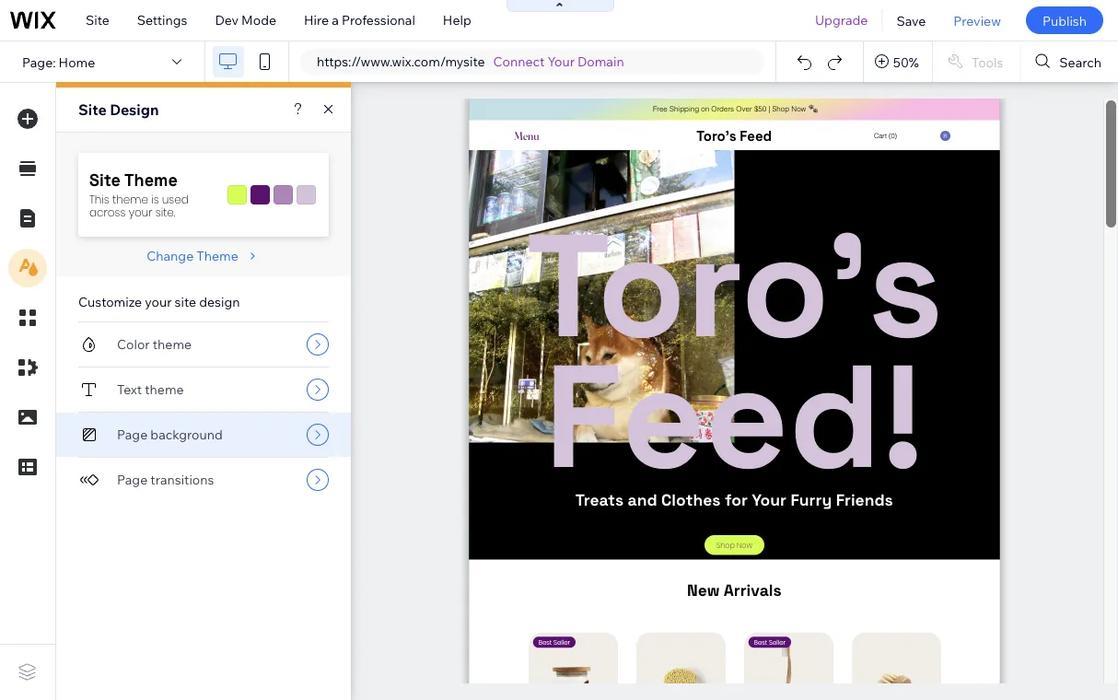 Task type: vqa. For each thing, say whether or not it's contained in the screenshot.
Change Theme
yes



Task type: locate. For each thing, give the bounding box(es) containing it.
help
[[443, 12, 471, 28]]

theme right the text
[[145, 381, 184, 397]]

2 vertical spatial theme
[[145, 381, 184, 397]]

preview
[[954, 12, 1001, 28]]

change theme
[[147, 248, 238, 264]]

page left transitions
[[117, 472, 148, 488]]

site up the this on the left of page
[[89, 169, 121, 191]]

your inside site theme this theme is used across your site.
[[129, 204, 152, 220]]

theme inside change theme button
[[197, 248, 238, 264]]

site inside site theme this theme is used across your site.
[[89, 169, 121, 191]]

publish
[[1043, 12, 1087, 28]]

0 vertical spatial your
[[129, 204, 152, 220]]

design
[[199, 294, 240, 310]]

your
[[548, 53, 575, 70]]

theme left "is"
[[112, 192, 148, 207]]

customize your site design
[[78, 294, 240, 310]]

https://www.wix.com/mysite connect your domain
[[317, 53, 624, 70]]

1 vertical spatial theme
[[153, 336, 192, 352]]

site for design
[[78, 100, 107, 119]]

publish button
[[1026, 6, 1103, 34]]

across
[[89, 204, 126, 220]]

search
[[1060, 54, 1102, 70]]

0 vertical spatial page
[[117, 426, 148, 443]]

1 vertical spatial your
[[145, 294, 172, 310]]

theme up design
[[197, 248, 238, 264]]

1 horizontal spatial theme
[[197, 248, 238, 264]]

1 vertical spatial theme
[[197, 248, 238, 264]]

theme
[[124, 169, 178, 191], [197, 248, 238, 264]]

site.
[[155, 204, 175, 220]]

0 vertical spatial theme
[[124, 169, 178, 191]]

1 vertical spatial page
[[117, 472, 148, 488]]

your left site at the left
[[145, 294, 172, 310]]

theme inside site theme this theme is used across your site.
[[124, 169, 178, 191]]

site left design
[[78, 100, 107, 119]]

transitions
[[150, 472, 214, 488]]

your
[[129, 204, 152, 220], [145, 294, 172, 310]]

50% button
[[864, 41, 932, 82]]

site
[[86, 12, 109, 28], [78, 100, 107, 119], [89, 169, 121, 191]]

theme
[[112, 192, 148, 207], [153, 336, 192, 352], [145, 381, 184, 397]]

site
[[175, 294, 196, 310]]

0 vertical spatial site
[[86, 12, 109, 28]]

theme inside site theme this theme is used across your site.
[[112, 192, 148, 207]]

2 page from the top
[[117, 472, 148, 488]]

search button
[[1021, 41, 1118, 82]]

change theme button
[[147, 248, 260, 264]]

page down the text
[[117, 426, 148, 443]]

1 vertical spatial site
[[78, 100, 107, 119]]

page transitions
[[117, 472, 214, 488]]

text theme
[[117, 381, 184, 397]]

dev
[[215, 12, 239, 28]]

color
[[117, 336, 150, 352]]

theme right color
[[153, 336, 192, 352]]

your left site.
[[129, 204, 152, 220]]

page
[[117, 426, 148, 443], [117, 472, 148, 488]]

connect
[[493, 53, 545, 70]]

theme for change
[[197, 248, 238, 264]]

theme up "is"
[[124, 169, 178, 191]]

page background
[[117, 426, 223, 443]]

hire a professional
[[304, 12, 415, 28]]

this
[[89, 192, 109, 207]]

0 horizontal spatial theme
[[124, 169, 178, 191]]

site up home at the left top of the page
[[86, 12, 109, 28]]

page for page background
[[117, 426, 148, 443]]

1 page from the top
[[117, 426, 148, 443]]

2 vertical spatial site
[[89, 169, 121, 191]]

tools button
[[933, 41, 1020, 82]]

domain
[[578, 53, 624, 70]]

design
[[110, 100, 159, 119]]

a
[[332, 12, 339, 28]]

color theme
[[117, 336, 192, 352]]

0 vertical spatial theme
[[112, 192, 148, 207]]



Task type: describe. For each thing, give the bounding box(es) containing it.
50%
[[893, 54, 919, 70]]

hire
[[304, 12, 329, 28]]

theme for text theme
[[145, 381, 184, 397]]

change
[[147, 248, 194, 264]]

settings
[[137, 12, 187, 28]]

site design
[[78, 100, 159, 119]]

professional
[[342, 12, 415, 28]]

theme for site
[[124, 169, 178, 191]]

theme for color theme
[[153, 336, 192, 352]]

is
[[151, 192, 159, 207]]

https://www.wix.com/mysite
[[317, 53, 485, 70]]

upgrade
[[815, 12, 868, 28]]

background
[[150, 426, 223, 443]]

tools
[[972, 54, 1003, 70]]

text
[[117, 381, 142, 397]]

dev mode
[[215, 12, 276, 28]]

home
[[59, 54, 95, 70]]

page for page transitions
[[117, 472, 148, 488]]

mode
[[241, 12, 276, 28]]

save
[[897, 12, 926, 28]]

used
[[162, 192, 189, 207]]

save button
[[883, 0, 940, 41]]

site theme this theme is used across your site.
[[89, 169, 189, 220]]

preview button
[[940, 0, 1015, 41]]

customize
[[78, 294, 142, 310]]

site for theme
[[89, 169, 121, 191]]



